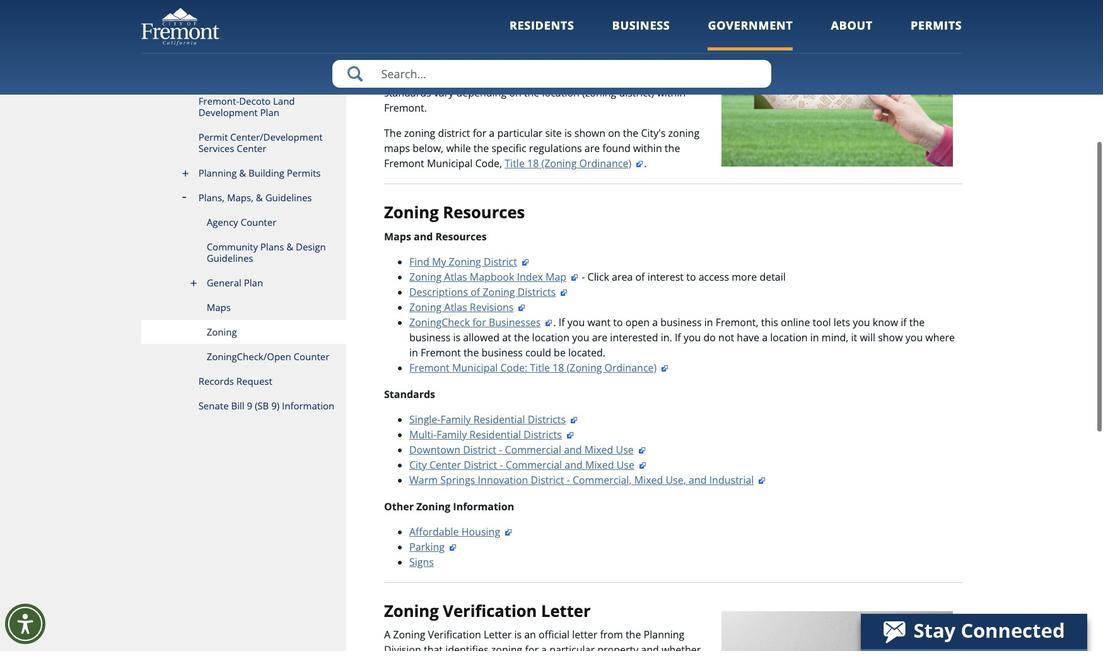 Task type: locate. For each thing, give the bounding box(es) containing it.
maps inside "maps" link
[[207, 301, 231, 314]]

2 horizontal spatial in
[[811, 330, 819, 344]]

1 vertical spatial &
[[256, 191, 263, 204]]

0 horizontal spatial permitted,
[[384, 40, 434, 54]]

counter down plans, maps, & guidelines
[[241, 216, 277, 228]]

1 vertical spatial .
[[554, 315, 556, 329]]

& inside the community plans & design guidelines
[[287, 240, 294, 253]]

to inside . if you want to open a business in fremont, this online tool lets you know if the business is allowed at the location you are interested in. if you do not have a location in mind, it will show you where in fremont the business could be located.
[[614, 315, 623, 329]]

1 vertical spatial planning
[[644, 628, 685, 642]]

1 horizontal spatial maps
[[384, 229, 411, 243]]

1 horizontal spatial planning
[[644, 628, 685, 642]]

are inside . if you want to open a business in fremont, this online tool lets you know if the business is allowed at the location you are interested in. if you do not have a location in mind, it will show you where in fremont the business could be located.
[[592, 330, 608, 344]]

0 horizontal spatial permits
[[287, 167, 321, 179]]

counter inside agency counter link
[[241, 216, 277, 228]]

zoning up a
[[384, 600, 439, 622]]

zoningcheck
[[410, 315, 470, 329]]

1 vertical spatial residential
[[470, 428, 521, 441]]

community plans & design guidelines
[[207, 240, 326, 264]]

standards
[[549, 55, 596, 69], [384, 86, 431, 100]]

1 horizontal spatial permits
[[911, 18, 963, 33]]

0 vertical spatial of
[[474, 10, 483, 24]]

business
[[661, 315, 702, 329], [410, 330, 451, 344], [482, 346, 523, 359]]

to right want
[[614, 315, 623, 329]]

if up be
[[559, 315, 565, 329]]

zoning inside a zoning verification letter is an official letter from the planning division that identifies zoning for a particular property and whethe
[[491, 643, 523, 651]]

are inside the zoning district for a particular site is shown on the city's zoning maps below, while the specific regulations are found within the fremont municipal code,
[[585, 141, 600, 155]]

0 vertical spatial .
[[644, 156, 647, 170]]

residential up the multi-family residential districts link at bottom
[[474, 412, 525, 426]]

0 horizontal spatial center
[[237, 142, 266, 155]]

the up commercial,
[[384, 10, 402, 24]]

1 horizontal spatial in
[[705, 315, 713, 329]]

you up will
[[853, 315, 871, 329]]

standards up structures at the top of the page
[[549, 55, 596, 69]]

permit center/development services center link
[[141, 125, 346, 161]]

location
[[542, 86, 580, 100], [532, 330, 570, 344], [771, 330, 808, 344]]

1 vertical spatial are
[[592, 330, 608, 344]]

a inside a zoning verification letter is an official letter from the planning division that identifies zoning for a particular property and whethe
[[541, 643, 547, 651]]

2 horizontal spatial is
[[565, 126, 572, 140]]

information right the 9)
[[282, 399, 335, 412]]

1 vertical spatial the
[[384, 126, 402, 140]]

& for maps,
[[256, 191, 263, 204]]

2 vertical spatial of
[[471, 285, 480, 299]]

plan inside fremont-decoto land development plan
[[260, 106, 279, 119]]

affordable
[[410, 525, 459, 539]]

guidelines down building
[[265, 191, 312, 204]]

regulations down the residential, on the right top
[[602, 25, 655, 39]]

standards up the fremont.
[[384, 86, 431, 100]]

planning
[[199, 167, 237, 179], [644, 628, 685, 642]]

zoning inside a zoning verification letter is an official letter from the planning division that identifies zoning for a particular property and whethe
[[393, 628, 426, 642]]

- down the multi-family residential districts link at bottom
[[499, 443, 503, 457]]

plan up center/development
[[260, 106, 279, 119]]

the down limitations)
[[524, 86, 540, 100]]

1 horizontal spatial regulations
[[602, 25, 655, 39]]

location down online at right
[[771, 330, 808, 344]]

these
[[665, 71, 693, 84]]

if right in.
[[675, 330, 681, 344]]

ordinance) down interested
[[605, 361, 657, 375]]

of up zoning atlas revisions link
[[471, 285, 480, 299]]

land
[[677, 40, 697, 54]]

structures
[[568, 71, 616, 84]]

1 vertical spatial permits
[[287, 167, 321, 179]]

district
[[484, 255, 517, 269], [463, 443, 497, 457], [464, 458, 497, 472], [531, 473, 564, 487]]

0 vertical spatial within
[[657, 86, 686, 100]]

atlas
[[444, 270, 467, 284], [444, 300, 467, 314]]

limits,
[[384, 71, 412, 84]]

zoning up "below," at the left of page
[[404, 126, 436, 140]]

0 vertical spatial the
[[384, 10, 402, 24]]

0 vertical spatial districts
[[518, 285, 556, 299]]

is
[[565, 126, 572, 140], [453, 330, 461, 344], [515, 628, 522, 642]]

maps for maps
[[207, 301, 231, 314]]

counter inside zoningcheck/open counter link
[[294, 350, 330, 363]]

zoning up industrial
[[486, 10, 517, 24]]

about
[[831, 18, 873, 33]]

counter right zoningcheck/open on the bottom of the page
[[294, 350, 330, 363]]

2 atlas from the top
[[444, 300, 467, 314]]

0 vertical spatial regulations
[[602, 25, 655, 39]]

particular inside a zoning verification letter is an official letter from the planning division that identifies zoning for a particular property and whethe
[[550, 643, 595, 651]]

zoning up the maps and resources
[[384, 201, 439, 223]]

division
[[384, 643, 421, 651]]

are down 'shown'
[[585, 141, 600, 155]]

center down downtown on the left of page
[[430, 458, 461, 472]]

of right area
[[636, 270, 645, 284]]

resources
[[443, 201, 525, 223], [436, 229, 487, 243]]

are down want
[[592, 330, 608, 344]]

district up innovation
[[464, 458, 497, 472]]

to left access
[[687, 270, 696, 284]]

title
[[505, 156, 525, 170], [530, 361, 550, 375]]

location down structures at the top of the page
[[542, 86, 580, 100]]

zoning image
[[722, 0, 953, 167]]

9)
[[271, 399, 280, 412]]

plan up "maps" link
[[244, 276, 263, 289]]

1 horizontal spatial is
[[515, 628, 522, 642]]

1 the from the top
[[384, 10, 402, 24]]

maps up find
[[384, 229, 411, 243]]

if
[[559, 315, 565, 329], [675, 330, 681, 344]]

at
[[502, 330, 512, 344]]

for down 'an'
[[525, 643, 539, 651]]

is left 'an'
[[515, 628, 522, 642]]

counter for zoningcheck/open counter
[[294, 350, 330, 363]]

2 horizontal spatial &
[[287, 240, 294, 253]]

building
[[249, 167, 284, 179]]

center inside permit center/development services center
[[237, 142, 266, 155]]

vary
[[434, 86, 454, 100]]

is down zoningcheck
[[453, 330, 461, 344]]

zoning down 'descriptions'
[[410, 300, 442, 314]]

is inside the zoning district for a particular site is shown on the city's zoning maps below, while the specific regulations are found within the fremont municipal code,
[[565, 126, 572, 140]]

maps down general
[[207, 301, 231, 314]]

(e.g.,
[[599, 55, 621, 69]]

zoning right city's
[[669, 126, 700, 140]]

municipal down the allowed
[[452, 361, 498, 375]]

. for .
[[644, 156, 647, 170]]

1 horizontal spatial &
[[256, 191, 263, 204]]

not
[[719, 330, 735, 344]]

city's
[[641, 126, 666, 140]]

0 vertical spatial use
[[616, 443, 634, 457]]

for right 'district'
[[473, 126, 487, 140]]

business up in.
[[661, 315, 702, 329]]

0 vertical spatial are
[[585, 141, 600, 155]]

an
[[524, 628, 536, 642]]

0 horizontal spatial letter
[[484, 628, 512, 642]]

height
[[669, 55, 699, 69]]

center up planning & building permits
[[237, 142, 266, 155]]

& left building
[[239, 167, 246, 179]]

the up maps
[[384, 126, 402, 140]]

title down could
[[530, 361, 550, 375]]

single-
[[410, 412, 441, 426]]

the down city's
[[665, 141, 680, 155]]

atlas inside descriptions of zoning districts zoning atlas revisions
[[444, 300, 467, 314]]

letter inside a zoning verification letter is an official letter from the planning division that identifies zoning for a particular property and whethe
[[484, 628, 512, 642]]

1 horizontal spatial .
[[644, 156, 647, 170]]

0 vertical spatial (zoning
[[542, 156, 577, 170]]

within down these on the right of the page
[[657, 86, 686, 100]]

2 vertical spatial &
[[287, 240, 294, 253]]

- left click
[[582, 270, 585, 284]]

0 vertical spatial maps
[[384, 229, 411, 243]]

zoningcheck/open
[[207, 350, 291, 363]]

within inside the zoning district for a particular site is shown on the city's zoning maps below, while the specific regulations are found within the fremont municipal code,
[[633, 141, 662, 155]]

the inside the establishment of zoning districts—such as residential, commercial, and industrial districts—provides regulations regarding permitted, conditionally permitted, and specifically prohibited land uses and establishes development standards (e.g., setbacks, height limits, and building size limitations) for structures and land. these standards vary depending on the location (zoning district) within fremont.
[[384, 10, 402, 24]]

2 horizontal spatial business
[[661, 315, 702, 329]]

plans
[[261, 240, 284, 253]]

particular up specific
[[497, 126, 543, 140]]

as
[[591, 10, 602, 24]]

map
[[546, 270, 567, 284]]

district
[[438, 126, 470, 140]]

1 horizontal spatial business
[[482, 346, 523, 359]]

services
[[199, 142, 234, 155]]

resources down the code,
[[443, 201, 525, 223]]

permits
[[911, 18, 963, 33], [287, 167, 321, 179]]

regulations down site
[[529, 141, 582, 155]]

zoning right identifies at left bottom
[[491, 643, 523, 651]]

the inside the zoning district for a particular site is shown on the city's zoning maps below, while the specific regulations are found within the fremont municipal code,
[[384, 126, 402, 140]]

0 vertical spatial fremont
[[384, 156, 424, 170]]

is inside a zoning verification letter is an official letter from the planning division that identifies zoning for a particular property and whethe
[[515, 628, 522, 642]]

fremont up standards
[[410, 361, 450, 375]]

2 vertical spatial is
[[515, 628, 522, 642]]

fremont down zoningcheck
[[421, 346, 461, 359]]

municipal
[[427, 156, 473, 170], [452, 361, 498, 375]]

counter
[[241, 216, 277, 228], [294, 350, 330, 363]]

business
[[612, 18, 670, 33]]

2 vertical spatial districts
[[524, 428, 562, 441]]

1 horizontal spatial 18
[[553, 361, 564, 375]]

0 horizontal spatial planning
[[199, 167, 237, 179]]

in down zoningcheck
[[410, 346, 418, 359]]

0 vertical spatial letter
[[541, 600, 591, 622]]

permit center/development services center
[[199, 131, 323, 155]]

1 horizontal spatial standards
[[549, 55, 596, 69]]

1 vertical spatial districts
[[528, 412, 566, 426]]

1 permitted, from the left
[[384, 40, 434, 54]]

agency counter link
[[141, 210, 346, 235]]

letter up official
[[541, 600, 591, 622]]

records request
[[199, 375, 272, 387]]

of inside descriptions of zoning districts zoning atlas revisions
[[471, 285, 480, 299]]

0 horizontal spatial guidelines
[[207, 252, 253, 264]]

on inside the zoning district for a particular site is shown on the city's zoning maps below, while the specific regulations are found within the fremont municipal code,
[[608, 126, 621, 140]]

residential down single-family residential districts link
[[470, 428, 521, 441]]

1 vertical spatial atlas
[[444, 300, 467, 314]]

the up 'property' in the bottom right of the page
[[626, 628, 641, 642]]

1 vertical spatial 18
[[553, 361, 564, 375]]

in up do on the bottom right of the page
[[705, 315, 713, 329]]

in down the tool
[[811, 330, 819, 344]]

found
[[603, 141, 631, 155]]

0 vertical spatial counter
[[241, 216, 277, 228]]

districts for residential
[[528, 412, 566, 426]]

permits inside 'planning & building permits' link
[[287, 167, 321, 179]]

0 vertical spatial ordinance)
[[580, 156, 632, 170]]

zoning right my at the top of the page
[[449, 255, 481, 269]]

0 vertical spatial mixed
[[585, 443, 614, 457]]

the establishment of zoning districts—such as residential, commercial, and industrial districts—provides regulations regarding permitted, conditionally permitted, and specifically prohibited land uses and establishes development standards (e.g., setbacks, height limits, and building size limitations) for structures and land. these standards vary depending on the location (zoning district) within fremont.
[[384, 10, 703, 115]]

1 vertical spatial mixed
[[586, 458, 614, 472]]

a up specific
[[489, 126, 495, 140]]

the for the zoning district for a particular site is shown on the city's zoning maps below, while the specific regulations are found within the fremont municipal code,
[[384, 126, 402, 140]]

1 vertical spatial regulations
[[529, 141, 582, 155]]

0 horizontal spatial regulations
[[529, 141, 582, 155]]

the up the code,
[[474, 141, 489, 155]]

0 horizontal spatial &
[[239, 167, 246, 179]]

0 vertical spatial particular
[[497, 126, 543, 140]]

1 vertical spatial standards
[[384, 86, 431, 100]]

information up housing
[[453, 499, 514, 513]]

0 vertical spatial municipal
[[427, 156, 473, 170]]

0 vertical spatial commercial
[[505, 443, 562, 457]]

could
[[526, 346, 551, 359]]

1 vertical spatial particular
[[550, 643, 595, 651]]

development
[[484, 55, 546, 69]]

1 vertical spatial verification
[[428, 628, 481, 642]]

plans, maps, & guidelines link
[[141, 186, 346, 210]]

1 vertical spatial use
[[617, 458, 635, 472]]

government
[[708, 18, 793, 33]]

0 vertical spatial on
[[509, 86, 522, 100]]

ordinance) down found
[[580, 156, 632, 170]]

business link
[[612, 18, 670, 50]]

index
[[517, 270, 543, 284]]

0 vertical spatial center
[[237, 142, 266, 155]]

guidelines inside the community plans & design guidelines
[[207, 252, 253, 264]]

within down city's
[[633, 141, 662, 155]]

maps and resources
[[384, 229, 487, 243]]

. up be
[[554, 315, 556, 329]]

a down official
[[541, 643, 547, 651]]

1 vertical spatial fremont
[[421, 346, 461, 359]]

0 horizontal spatial to
[[614, 315, 623, 329]]

for up the allowed
[[473, 315, 486, 329]]

agency counter
[[207, 216, 277, 228]]

regulations inside the establishment of zoning districts—such as residential, commercial, and industrial districts—provides regulations regarding permitted, conditionally permitted, and specifically prohibited land uses and establishes development standards (e.g., setbacks, height limits, and building size limitations) for structures and land. these standards vary depending on the location (zoning district) within fremont.
[[602, 25, 655, 39]]

0 horizontal spatial is
[[453, 330, 461, 344]]

permitted, up the development
[[499, 40, 549, 54]]

0 vertical spatial 18
[[528, 156, 539, 170]]

0 horizontal spatial in
[[410, 346, 418, 359]]

fremont,
[[716, 315, 759, 329]]

fremont inside . if you want to open a business in fremont, this online tool lets you know if the business is allowed at the location you are interested in. if you do not have a location in mind, it will show you where in fremont the business could be located.
[[421, 346, 461, 359]]

a
[[489, 126, 495, 140], [653, 315, 658, 329], [762, 330, 768, 344], [541, 643, 547, 651]]

innovation
[[478, 473, 528, 487]]

the inside the establishment of zoning districts—such as residential, commercial, and industrial districts—provides regulations regarding permitted, conditionally permitted, and specifically prohibited land uses and establishes development standards (e.g., setbacks, height limits, and building size limitations) for structures and land. these standards vary depending on the location (zoning district) within fremont.
[[524, 86, 540, 100]]

for inside the establishment of zoning districts—such as residential, commercial, and industrial districts—provides regulations regarding permitted, conditionally permitted, and specifically prohibited land uses and establishes development standards (e.g., setbacks, height limits, and building size limitations) for structures and land. these standards vary depending on the location (zoning district) within fremont.
[[551, 71, 565, 84]]

Search text field
[[332, 60, 771, 88]]

zoning inside the establishment of zoning districts—such as residential, commercial, and industrial districts—provides regulations regarding permitted, conditionally permitted, and specifically prohibited land uses and establishes development standards (e.g., setbacks, height limits, and building size limitations) for structures and land. these standards vary depending on the location (zoning district) within fremont.
[[486, 10, 517, 24]]

1 vertical spatial center
[[430, 458, 461, 472]]

is right site
[[565, 126, 572, 140]]

verification
[[443, 600, 537, 622], [428, 628, 481, 642]]

standards
[[384, 387, 435, 401]]

zoning
[[384, 201, 439, 223], [449, 255, 481, 269], [410, 270, 442, 284], [483, 285, 515, 299], [410, 300, 442, 314], [207, 326, 237, 338], [416, 499, 451, 513], [384, 600, 439, 622], [393, 628, 426, 642]]

allowed
[[463, 330, 500, 344]]

2 the from the top
[[384, 126, 402, 140]]

regulations
[[602, 25, 655, 39], [529, 141, 582, 155]]

atlas up zoningcheck
[[444, 300, 467, 314]]

planning down services at the left of the page
[[199, 167, 237, 179]]

permitted, down commercial,
[[384, 40, 434, 54]]

resources down zoning resources
[[436, 229, 487, 243]]

1 horizontal spatial title
[[530, 361, 550, 375]]

general plan link
[[141, 271, 346, 295]]

multi-family residential districts link
[[410, 428, 575, 441]]

conditionally
[[436, 40, 496, 54]]

particular down "letter"
[[550, 643, 595, 651]]

municipal down while
[[427, 156, 473, 170]]

1 vertical spatial counter
[[294, 350, 330, 363]]

mixed
[[585, 443, 614, 457], [586, 458, 614, 472], [635, 473, 663, 487]]

2 permitted, from the left
[[499, 40, 549, 54]]

1 vertical spatial information
[[453, 499, 514, 513]]

single-family residential districts link
[[410, 412, 579, 426]]

for inside a zoning verification letter is an official letter from the planning division that identifies zoning for a particular property and whethe
[[525, 643, 539, 651]]

development
[[199, 106, 258, 119]]

0 vertical spatial to
[[687, 270, 696, 284]]

other
[[384, 499, 414, 513]]

atlas down find my zoning district
[[444, 270, 467, 284]]

1 vertical spatial letter
[[484, 628, 512, 642]]

the down the allowed
[[464, 346, 479, 359]]

1 horizontal spatial if
[[675, 330, 681, 344]]

springs
[[441, 473, 475, 487]]

fremont inside the zoning district for a particular site is shown on the city's zoning maps below, while the specific regulations are found within the fremont municipal code,
[[384, 156, 424, 170]]

fremont-decoto land development plan link
[[141, 89, 346, 125]]

fremont down maps
[[384, 156, 424, 170]]

district down the multi-family residential districts link at bottom
[[463, 443, 497, 457]]

use
[[616, 443, 634, 457], [617, 458, 635, 472]]

family
[[441, 412, 471, 426], [437, 428, 467, 441]]

districts inside descriptions of zoning districts zoning atlas revisions
[[518, 285, 556, 299]]

for left structures at the top of the page
[[551, 71, 565, 84]]

commercial up city center district - commercial and mixed use link
[[505, 443, 562, 457]]

0 vertical spatial is
[[565, 126, 572, 140]]

0 vertical spatial atlas
[[444, 270, 467, 284]]

0 horizontal spatial .
[[554, 315, 556, 329]]

& right plans
[[287, 240, 294, 253]]

establishes
[[429, 55, 481, 69]]

. inside . if you want to open a business in fremont, this online tool lets you know if the business is allowed at the location you are interested in. if you do not have a location in mind, it will show you where in fremont the business could be located.
[[554, 315, 556, 329]]

(zoning down site
[[542, 156, 577, 170]]

the
[[384, 10, 402, 24], [384, 126, 402, 140]]

1 vertical spatial title
[[530, 361, 550, 375]]

0 horizontal spatial if
[[559, 315, 565, 329]]

business down zoningcheck
[[410, 330, 451, 344]]



Task type: vqa. For each thing, say whether or not it's contained in the screenshot.
Index
yes



Task type: describe. For each thing, give the bounding box(es) containing it.
of inside the establishment of zoning districts—such as residential, commercial, and industrial districts—provides regulations regarding permitted, conditionally permitted, and specifically prohibited land uses and establishes development standards (e.g., setbacks, height limits, and building size limitations) for structures and land. these standards vary depending on the location (zoning district) within fremont.
[[474, 10, 483, 24]]

community
[[207, 240, 258, 253]]

find my zoning district
[[410, 255, 517, 269]]

commercial,
[[573, 473, 632, 487]]

location up be
[[532, 330, 570, 344]]

0 vertical spatial resources
[[443, 201, 525, 223]]

the inside a zoning verification letter is an official letter from the planning division that identifies zoning for a particular property and whethe
[[626, 628, 641, 642]]

1 horizontal spatial information
[[453, 499, 514, 513]]

senate
[[199, 399, 229, 412]]

0 horizontal spatial standards
[[384, 86, 431, 100]]

depending
[[456, 86, 507, 100]]

2 vertical spatial mixed
[[635, 473, 663, 487]]

limitations)
[[496, 71, 549, 84]]

in.
[[661, 330, 672, 344]]

1 vertical spatial municipal
[[452, 361, 498, 375]]

establishment
[[404, 10, 471, 24]]

a right open
[[653, 315, 658, 329]]

other zoning information
[[384, 499, 514, 513]]

fremont-decoto land development plan
[[199, 95, 295, 119]]

a zoning verification letter is an official letter from the planning division that identifies zoning for a particular property and whethe
[[384, 628, 712, 651]]

uses
[[384, 55, 406, 69]]

districts for zoning
[[518, 285, 556, 299]]

1 vertical spatial family
[[437, 428, 467, 441]]

use,
[[666, 473, 686, 487]]

stay connected image
[[861, 614, 1087, 649]]

from
[[600, 628, 623, 642]]

about link
[[831, 18, 873, 50]]

- up innovation
[[500, 458, 503, 472]]

zoning up affordable
[[416, 499, 451, 513]]

records request link
[[141, 369, 346, 394]]

1 vertical spatial of
[[636, 270, 645, 284]]

0 vertical spatial planning
[[199, 167, 237, 179]]

while
[[446, 141, 471, 155]]

you left want
[[568, 315, 585, 329]]

agency
[[207, 216, 238, 228]]

municipal inside the zoning district for a particular site is shown on the city's zoning maps below, while the specific regulations are found within the fremont municipal code,
[[427, 156, 473, 170]]

find
[[410, 255, 430, 269]]

for inside the zoning district for a particular site is shown on the city's zoning maps below, while the specific regulations are found within the fremont municipal code,
[[473, 126, 487, 140]]

zoningcheck/open counter link
[[141, 345, 346, 369]]

access
[[699, 270, 730, 284]]

2 vertical spatial business
[[482, 346, 523, 359]]

zoning atlas revisions link
[[410, 300, 527, 314]]

1 vertical spatial (zoning
[[567, 361, 602, 375]]

prohibited
[[625, 40, 674, 54]]

1 horizontal spatial to
[[687, 270, 696, 284]]

location inside the establishment of zoning districts—such as residential, commercial, and industrial districts—provides regulations regarding permitted, conditionally permitted, and specifically prohibited land uses and establishes development standards (e.g., setbacks, height limits, and building size limitations) for structures and land. these standards vary depending on the location (zoning district) within fremont.
[[542, 86, 580, 100]]

0 vertical spatial if
[[559, 315, 565, 329]]

& for plans
[[287, 240, 294, 253]]

parking link
[[410, 540, 457, 554]]

government link
[[708, 18, 793, 50]]

0 vertical spatial standards
[[549, 55, 596, 69]]

1 vertical spatial ordinance)
[[605, 361, 657, 375]]

0 vertical spatial title
[[505, 156, 525, 170]]

1 vertical spatial if
[[675, 330, 681, 344]]

you up "located."
[[572, 330, 590, 344]]

my
[[432, 255, 446, 269]]

2 vertical spatial in
[[410, 346, 418, 359]]

affordable housing parking signs
[[410, 525, 500, 569]]

where
[[926, 330, 955, 344]]

you down if
[[906, 330, 923, 344]]

more
[[732, 270, 757, 284]]

general plan
[[207, 276, 263, 289]]

that
[[424, 643, 443, 651]]

zoning link
[[141, 320, 346, 345]]

planning inside a zoning verification letter is an official letter from the planning division that identifies zoning for a particular property and whethe
[[644, 628, 685, 642]]

the up found
[[623, 126, 639, 140]]

1 vertical spatial resources
[[436, 229, 487, 243]]

site
[[545, 126, 562, 140]]

1 horizontal spatial letter
[[541, 600, 591, 622]]

1 vertical spatial plan
[[244, 276, 263, 289]]

descriptions of zoning districts link
[[410, 285, 569, 299]]

shown
[[575, 126, 606, 140]]

building
[[436, 71, 473, 84]]

commercial,
[[384, 25, 442, 39]]

2 vertical spatial fremont
[[410, 361, 450, 375]]

district down city center district - commercial and mixed use link
[[531, 473, 564, 487]]

0 vertical spatial &
[[239, 167, 246, 179]]

zoningcheck for businesses link
[[410, 315, 554, 329]]

this
[[761, 315, 779, 329]]

zoningcheck for businesses
[[410, 315, 541, 329]]

zoning atlas    mapbook index map link
[[410, 270, 579, 284]]

general
[[207, 276, 242, 289]]

0 horizontal spatial 18
[[528, 156, 539, 170]]

zoning down zoning atlas    mapbook index map link
[[483, 285, 515, 299]]

fremont municipal code: title 18 (zoning ordinance) link
[[410, 361, 670, 375]]

district up zoning atlas    mapbook index map link
[[484, 255, 517, 269]]

plans, maps, & guidelines
[[199, 191, 312, 204]]

and inside a zoning verification letter is an official letter from the planning division that identifies zoning for a particular property and whethe
[[641, 643, 659, 651]]

0 horizontal spatial information
[[282, 399, 335, 412]]

know
[[873, 315, 899, 329]]

decoto
[[239, 95, 271, 107]]

0 vertical spatial family
[[441, 412, 471, 426]]

zoning down "maps" link
[[207, 326, 237, 338]]

the for the establishment of zoning districts—such as residential, commercial, and industrial districts—provides regulations regarding permitted, conditionally permitted, and specifically prohibited land uses and establishes development standards (e.g., setbacks, height limits, and building size limitations) for structures and land. these standards vary depending on the location (zoning district) within fremont.
[[384, 10, 402, 24]]

zoning letter image
[[722, 611, 953, 651]]

maps for maps and resources
[[384, 229, 411, 243]]

center inside single-family residential districts multi-family residential districts downtown district - commercial and mixed use city center district - commercial and mixed use warm springs innovation district - commercial, mixed use, and industrial
[[430, 458, 461, 472]]

- left commercial,
[[567, 473, 570, 487]]

center/development
[[230, 131, 323, 143]]

will
[[860, 330, 876, 344]]

design
[[296, 240, 326, 253]]

the right at
[[514, 330, 530, 344]]

multi-
[[410, 428, 437, 441]]

(zoning
[[582, 86, 617, 100]]

planning & building permits link
[[141, 161, 346, 186]]

city
[[410, 458, 427, 472]]

a down this
[[762, 330, 768, 344]]

title 18 (zoning ordinance)
[[505, 156, 632, 170]]

on inside the establishment of zoning districts—such as residential, commercial, and industrial districts—provides regulations regarding permitted, conditionally permitted, and specifically prohibited land uses and establishes development standards (e.g., setbacks, height limits, and building size limitations) for structures and land. these standards vary depending on the location (zoning district) within fremont.
[[509, 86, 522, 100]]

0 vertical spatial guidelines
[[265, 191, 312, 204]]

zoning atlas    mapbook index map
[[410, 270, 567, 284]]

title 18 (zoning ordinance) link
[[505, 156, 644, 170]]

you left do on the bottom right of the page
[[684, 330, 701, 344]]

senate bill 9 (sb 9) information link
[[141, 394, 346, 418]]

city center district - commercial and mixed use link
[[410, 458, 647, 472]]

. if you want to open a business in fremont, this online tool lets you know if the business is allowed at the location you are interested in. if you do not have a location in mind, it will show you where in fremont the business could be located.
[[410, 315, 955, 359]]

zoning down find
[[410, 270, 442, 284]]

descriptions of zoning districts zoning atlas revisions
[[410, 285, 556, 314]]

the zoning district for a particular site is shown on the city's zoning maps below, while the specific regulations are found within the fremont municipal code,
[[384, 126, 700, 170]]

fremont.
[[384, 101, 427, 115]]

senate bill 9 (sb 9) information
[[199, 399, 335, 412]]

1 vertical spatial in
[[811, 330, 819, 344]]

a inside the zoning district for a particular site is shown on the city's zoning maps below, while the specific regulations are found within the fremont municipal code,
[[489, 126, 495, 140]]

land.
[[639, 71, 662, 84]]

specifically
[[572, 40, 622, 54]]

is inside . if you want to open a business in fremont, this online tool lets you know if the business is allowed at the location you are interested in. if you do not have a location in mind, it will show you where in fremont the business could be located.
[[453, 330, 461, 344]]

. for . if you want to open a business in fremont, this online tool lets you know if the business is allowed at the location you are interested in. if you do not have a location in mind, it will show you where in fremont the business could be located.
[[554, 315, 556, 329]]

land
[[273, 95, 295, 107]]

mind,
[[822, 330, 849, 344]]

regulations inside the zoning district for a particular site is shown on the city's zoning maps below, while the specific regulations are found within the fremont municipal code,
[[529, 141, 582, 155]]

0 vertical spatial verification
[[443, 600, 537, 622]]

planning & building permits
[[199, 167, 321, 179]]

maps
[[384, 141, 410, 155]]

0 vertical spatial in
[[705, 315, 713, 329]]

code,
[[475, 156, 502, 170]]

find my zoning district link
[[410, 255, 530, 269]]

bill
[[231, 399, 245, 412]]

1 vertical spatial commercial
[[506, 458, 562, 472]]

housing
[[462, 525, 500, 539]]

0 vertical spatial residential
[[474, 412, 525, 426]]

plans,
[[199, 191, 225, 204]]

the right if
[[910, 315, 925, 329]]

permits link
[[911, 18, 963, 50]]

1 atlas from the top
[[444, 270, 467, 284]]

downtown district - commercial and mixed use link
[[410, 443, 647, 457]]

districts—such
[[520, 10, 589, 24]]

within inside the establishment of zoning districts—such as residential, commercial, and industrial districts—provides regulations regarding permitted, conditionally permitted, and specifically prohibited land uses and establishes development standards (e.g., setbacks, height limits, and building size limitations) for structures and land. these standards vary depending on the location (zoning district) within fremont.
[[657, 86, 686, 100]]

industrial
[[710, 473, 754, 487]]

particular inside the zoning district for a particular site is shown on the city's zoning maps below, while the specific regulations are found within the fremont municipal code,
[[497, 126, 543, 140]]

do
[[704, 330, 716, 344]]

1 vertical spatial business
[[410, 330, 451, 344]]

fremont municipal code: title 18 (zoning ordinance)
[[410, 361, 657, 375]]

verification inside a zoning verification letter is an official letter from the planning division that identifies zoning for a particular property and whethe
[[428, 628, 481, 642]]

9
[[247, 399, 252, 412]]

residents link
[[510, 18, 575, 50]]

parking
[[410, 540, 445, 554]]

affordable housing link
[[410, 525, 513, 539]]

counter for agency counter
[[241, 216, 277, 228]]



